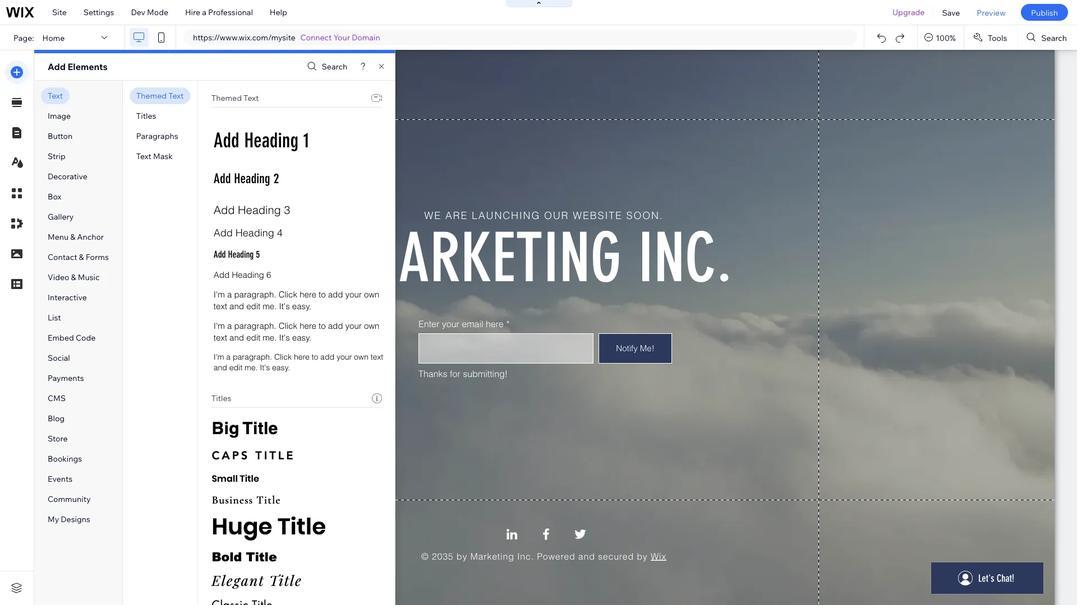 Task type: vqa. For each thing, say whether or not it's contained in the screenshot.
discuss,
no



Task type: describe. For each thing, give the bounding box(es) containing it.
2 i'm from the top
[[213, 321, 225, 331]]

add for add heading 5
[[213, 249, 226, 260]]

add elements
[[48, 61, 108, 72]]

1 vertical spatial your
[[345, 321, 361, 331]]

0 vertical spatial to
[[318, 290, 325, 300]]

add heading 3
[[213, 203, 290, 217]]

mask
[[153, 151, 173, 161]]

connect
[[300, 33, 332, 42]]

dev mode
[[131, 7, 168, 17]]

1 vertical spatial edit
[[246, 333, 260, 343]]

2 vertical spatial paragraph.
[[233, 352, 272, 362]]

heading for 2
[[234, 171, 270, 187]]

strip
[[48, 151, 66, 161]]

paragraphs
[[136, 131, 178, 141]]

contact & forms
[[48, 252, 109, 262]]

6
[[266, 270, 271, 280]]

0 vertical spatial add
[[328, 290, 343, 300]]

embed code
[[48, 333, 96, 343]]

tools button
[[964, 25, 1017, 50]]

menu
[[48, 232, 69, 242]]

2 vertical spatial and
[[213, 363, 227, 373]]

https://www.wix.com/mysite connect your domain
[[193, 33, 380, 42]]

text up paragraphs
[[168, 91, 184, 101]]

store
[[48, 434, 68, 444]]

0 vertical spatial it's
[[279, 301, 290, 312]]

community
[[48, 495, 91, 505]]

2 vertical spatial me.
[[244, 363, 257, 373]]

add heading 6
[[213, 270, 271, 280]]

box
[[48, 192, 61, 202]]

hire a professional
[[185, 7, 253, 17]]

2 vertical spatial it's
[[260, 363, 270, 373]]

100% button
[[918, 25, 964, 50]]

2 vertical spatial easy.
[[272, 363, 290, 373]]

& for anchor
[[70, 232, 75, 242]]

1 vertical spatial text
[[213, 333, 227, 343]]

hire
[[185, 7, 200, 17]]

heading for 3
[[238, 203, 281, 217]]

5
[[256, 249, 260, 260]]

0 vertical spatial search
[[1042, 33, 1067, 43]]

text up add heading 1
[[243, 93, 259, 103]]

2 vertical spatial own
[[354, 352, 368, 362]]

image
[[48, 111, 71, 121]]

2 vertical spatial text
[[370, 352, 383, 362]]

add for add heading 4
[[213, 227, 232, 239]]

heading for 4
[[235, 227, 274, 239]]

publish button
[[1021, 4, 1068, 21]]

mode
[[147, 7, 168, 17]]

0 vertical spatial here
[[299, 290, 316, 300]]

site
[[52, 7, 67, 17]]

your
[[334, 33, 350, 42]]

1 vertical spatial here
[[299, 321, 316, 331]]

video
[[48, 273, 69, 282]]

1 vertical spatial easy.
[[292, 333, 311, 343]]

list
[[48, 313, 61, 323]]

decorative
[[48, 172, 87, 182]]

1 vertical spatial click
[[278, 321, 297, 331]]

blog
[[48, 414, 65, 424]]

0 vertical spatial paragraph.
[[234, 290, 276, 300]]

add for add elements
[[48, 61, 66, 72]]

heading for 6
[[232, 270, 264, 280]]

1 vertical spatial it's
[[279, 333, 290, 343]]

button
[[48, 131, 73, 141]]

1 vertical spatial paragraph.
[[234, 321, 276, 331]]

1 horizontal spatial themed text
[[211, 93, 259, 103]]



Task type: locate. For each thing, give the bounding box(es) containing it.
heading for 5
[[228, 249, 253, 260]]

it's
[[279, 301, 290, 312], [279, 333, 290, 343], [260, 363, 270, 373]]

add heading 4
[[213, 227, 282, 239]]

1 vertical spatial i'm
[[213, 321, 225, 331]]

a
[[202, 7, 206, 17], [227, 290, 232, 300], [227, 321, 232, 331], [226, 352, 230, 362]]

embed
[[48, 333, 74, 343]]

1 horizontal spatial themed
[[211, 93, 242, 103]]

music
[[78, 273, 100, 282]]

1
[[303, 129, 309, 153]]

1 vertical spatial own
[[364, 321, 379, 331]]

elements
[[68, 61, 108, 72]]

upgrade
[[893, 7, 925, 17]]

designs
[[61, 515, 90, 525]]

add down the add heading 5
[[213, 270, 229, 280]]

text
[[213, 301, 227, 312], [213, 333, 227, 343], [370, 352, 383, 362]]

2 vertical spatial i'm a paragraph. click here to add your own text and edit me. it's easy.
[[213, 352, 383, 373]]

domain
[[352, 33, 380, 42]]

forms
[[86, 252, 109, 262]]

0 vertical spatial click
[[278, 290, 297, 300]]

heading
[[244, 129, 298, 153], [234, 171, 270, 187], [238, 203, 281, 217], [235, 227, 274, 239], [228, 249, 253, 260], [232, 270, 264, 280]]

me.
[[262, 301, 277, 312], [262, 333, 277, 343], [244, 363, 257, 373]]

0 vertical spatial i'm a paragraph. click here to add your own text and edit me. it's easy.
[[213, 290, 379, 312]]

search
[[1042, 33, 1067, 43], [322, 62, 347, 72]]

0 vertical spatial your
[[345, 290, 361, 300]]

heading left 1
[[244, 129, 298, 153]]

add up the add heading 5
[[213, 227, 232, 239]]

add heading 5
[[213, 249, 260, 260]]

2
[[273, 171, 279, 187]]

heading up 5
[[235, 227, 274, 239]]

paragraph.
[[234, 290, 276, 300], [234, 321, 276, 331], [233, 352, 272, 362]]

1 i'm from the top
[[213, 290, 225, 300]]

0 vertical spatial titles
[[136, 111, 156, 121]]

and
[[229, 301, 244, 312], [229, 333, 244, 343], [213, 363, 227, 373]]

my
[[48, 515, 59, 525]]

events
[[48, 475, 73, 484]]

0 vertical spatial edit
[[246, 301, 260, 312]]

own
[[364, 290, 379, 300], [364, 321, 379, 331], [354, 352, 368, 362]]

& for forms
[[79, 252, 84, 262]]

1 horizontal spatial search button
[[1018, 25, 1077, 50]]

video & music
[[48, 273, 100, 282]]

1 horizontal spatial search
[[1042, 33, 1067, 43]]

save
[[942, 7, 960, 17]]

add heading 1
[[213, 129, 309, 153]]

0 horizontal spatial themed
[[136, 91, 167, 101]]

1 horizontal spatial titles
[[211, 394, 231, 404]]

add
[[48, 61, 66, 72], [213, 129, 239, 153], [213, 171, 231, 187], [213, 203, 235, 217], [213, 227, 232, 239], [213, 249, 226, 260], [213, 270, 229, 280]]

themed up add heading 1
[[211, 93, 242, 103]]

2 vertical spatial i'm
[[213, 352, 224, 362]]

contact
[[48, 252, 77, 262]]

add for add heading 6
[[213, 270, 229, 280]]

i'm a paragraph. click here to add your own text and edit me. it's easy.
[[213, 290, 379, 312], [213, 321, 379, 343], [213, 352, 383, 373]]

1 vertical spatial add
[[328, 321, 343, 331]]

save button
[[934, 0, 969, 25]]

cms
[[48, 394, 66, 404]]

dev
[[131, 7, 145, 17]]

text mask
[[136, 151, 173, 161]]

100%
[[936, 33, 956, 43]]

1 vertical spatial and
[[229, 333, 244, 343]]

0 vertical spatial and
[[229, 301, 244, 312]]

&
[[70, 232, 75, 242], [79, 252, 84, 262], [71, 273, 76, 282]]

add up add heading 6
[[213, 249, 226, 260]]

0 vertical spatial me.
[[262, 301, 277, 312]]

social
[[48, 353, 70, 363]]

bookings
[[48, 454, 82, 464]]

themed text up add heading 1
[[211, 93, 259, 103]]

1 vertical spatial to
[[318, 321, 325, 331]]

professional
[[208, 7, 253, 17]]

home
[[42, 33, 65, 43]]

heading for 1
[[244, 129, 298, 153]]

gallery
[[48, 212, 74, 222]]

0 vertical spatial search button
[[1018, 25, 1077, 50]]

my designs
[[48, 515, 90, 525]]

click
[[278, 290, 297, 300], [278, 321, 297, 331], [274, 352, 291, 362]]

add down home
[[48, 61, 66, 72]]

add up add heading 4
[[213, 203, 235, 217]]

i'm
[[213, 290, 225, 300], [213, 321, 225, 331], [213, 352, 224, 362]]

search button down connect
[[304, 59, 347, 75]]

2 i'm a paragraph. click here to add your own text and edit me. it's easy. from the top
[[213, 321, 379, 343]]

add for add heading 3
[[213, 203, 235, 217]]

2 vertical spatial here
[[294, 352, 309, 362]]

0 vertical spatial own
[[364, 290, 379, 300]]

publish
[[1031, 7, 1058, 17]]

0 horizontal spatial titles
[[136, 111, 156, 121]]

& right video
[[71, 273, 76, 282]]

help
[[270, 7, 287, 17]]

tools
[[988, 33, 1007, 43]]

add
[[328, 290, 343, 300], [328, 321, 343, 331], [320, 352, 334, 362]]

3 i'm a paragraph. click here to add your own text and edit me. it's easy. from the top
[[213, 352, 383, 373]]

0 horizontal spatial search
[[322, 62, 347, 72]]

themed
[[136, 91, 167, 101], [211, 93, 242, 103]]

preview
[[977, 7, 1006, 17]]

to
[[318, 290, 325, 300], [318, 321, 325, 331], [311, 352, 318, 362]]

0 vertical spatial i'm
[[213, 290, 225, 300]]

0 horizontal spatial search button
[[304, 59, 347, 75]]

payments
[[48, 374, 84, 383]]

2 vertical spatial your
[[336, 352, 352, 362]]

3 i'm from the top
[[213, 352, 224, 362]]

preview button
[[969, 0, 1014, 25]]

heading left 5
[[228, 249, 253, 260]]

& for music
[[71, 273, 76, 282]]

2 vertical spatial to
[[311, 352, 318, 362]]

2 vertical spatial click
[[274, 352, 291, 362]]

1 vertical spatial search
[[322, 62, 347, 72]]

2 vertical spatial edit
[[229, 363, 242, 373]]

edit
[[246, 301, 260, 312], [246, 333, 260, 343], [229, 363, 242, 373]]

text left mask
[[136, 151, 151, 161]]

themed up paragraphs
[[136, 91, 167, 101]]

search button
[[1018, 25, 1077, 50], [304, 59, 347, 75]]

titles
[[136, 111, 156, 121], [211, 394, 231, 404]]

search down your
[[322, 62, 347, 72]]

2 vertical spatial add
[[320, 352, 334, 362]]

& right menu
[[70, 232, 75, 242]]

your
[[345, 290, 361, 300], [345, 321, 361, 331], [336, 352, 352, 362]]

1 vertical spatial me.
[[262, 333, 277, 343]]

anchor
[[77, 232, 104, 242]]

text
[[48, 91, 63, 101], [168, 91, 184, 101], [243, 93, 259, 103], [136, 151, 151, 161]]

https://www.wix.com/mysite
[[193, 33, 295, 42]]

text up image
[[48, 91, 63, 101]]

menu & anchor
[[48, 232, 104, 242]]

add for add heading 2
[[213, 171, 231, 187]]

2 vertical spatial &
[[71, 273, 76, 282]]

search button down publish button
[[1018, 25, 1077, 50]]

here
[[299, 290, 316, 300], [299, 321, 316, 331], [294, 352, 309, 362]]

1 vertical spatial titles
[[211, 394, 231, 404]]

themed text up paragraphs
[[136, 91, 184, 101]]

settings
[[83, 7, 114, 17]]

code
[[76, 333, 96, 343]]

add for add heading 1
[[213, 129, 239, 153]]

1 i'm a paragraph. click here to add your own text and edit me. it's easy. from the top
[[213, 290, 379, 312]]

heading left 2
[[234, 171, 270, 187]]

heading up add heading 4
[[238, 203, 281, 217]]

1 vertical spatial &
[[79, 252, 84, 262]]

0 vertical spatial &
[[70, 232, 75, 242]]

3
[[284, 203, 290, 217]]

search down publish
[[1042, 33, 1067, 43]]

4
[[277, 227, 282, 239]]

1 vertical spatial search button
[[304, 59, 347, 75]]

0 horizontal spatial themed text
[[136, 91, 184, 101]]

easy.
[[292, 301, 311, 312], [292, 333, 311, 343], [272, 363, 290, 373]]

& left the forms
[[79, 252, 84, 262]]

themed text
[[136, 91, 184, 101], [211, 93, 259, 103]]

add heading 2
[[213, 171, 279, 187]]

heading left 6
[[232, 270, 264, 280]]

0 vertical spatial text
[[213, 301, 227, 312]]

1 vertical spatial i'm a paragraph. click here to add your own text and edit me. it's easy.
[[213, 321, 379, 343]]

add up add heading 3
[[213, 171, 231, 187]]

0 vertical spatial easy.
[[292, 301, 311, 312]]

interactive
[[48, 293, 87, 303]]

add up the add heading 2
[[213, 129, 239, 153]]



